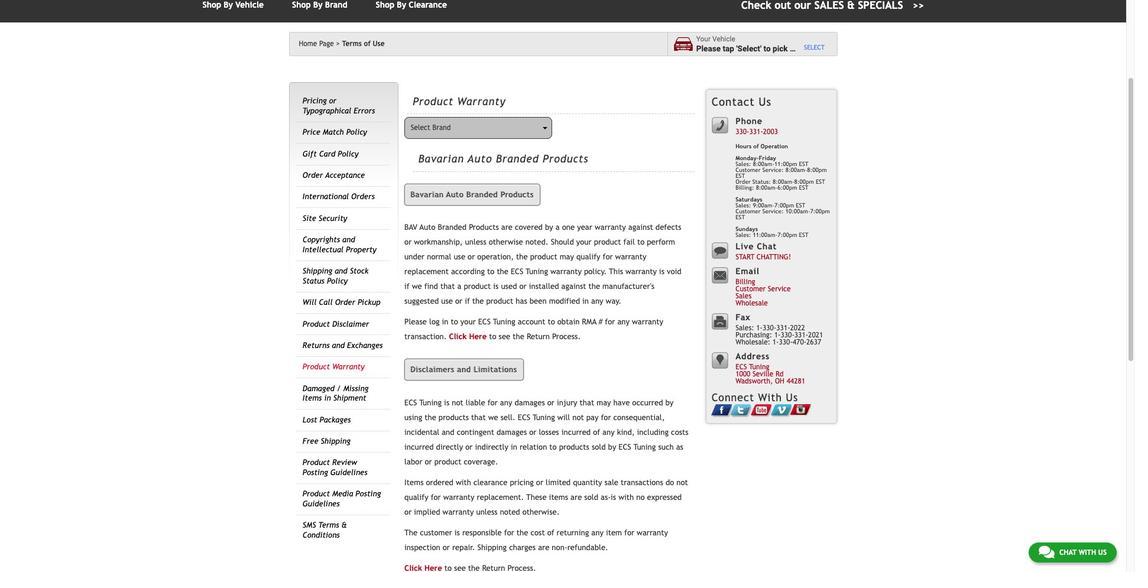 Task type: locate. For each thing, give the bounding box(es) containing it.
please inside your vehicle please tap 'select' to pick a vehicle
[[697, 44, 721, 53]]

your
[[697, 35, 711, 43]]

chat inside "live chat start chatting!"
[[757, 241, 777, 251]]

gift
[[303, 149, 317, 158]]

2 vertical spatial are
[[538, 544, 550, 552]]

1 vertical spatial us
[[786, 392, 799, 404]]

1 vertical spatial please
[[405, 318, 427, 327]]

0 vertical spatial sold
[[592, 443, 606, 452]]

0 vertical spatial unless
[[465, 238, 487, 247]]

ecs right the sell. in the left bottom of the page
[[518, 413, 531, 422]]

damages down the sell. in the left bottom of the page
[[497, 428, 527, 437]]

0 horizontal spatial products
[[469, 223, 499, 232]]

in right log
[[442, 318, 449, 327]]

the down policy.
[[589, 282, 601, 291]]

and inside shipping and stock status policy
[[335, 267, 348, 276]]

terms inside sms terms & conditions
[[319, 521, 339, 530]]

against up fail
[[629, 223, 654, 232]]

3 by from the left
[[397, 0, 407, 9]]

address
[[736, 351, 770, 361]]

the inside ecs tuning is not liable for any damages or injury that may have occurred by using the products that we sell. ecs tuning will not pay for consequential, incidental and contingent damages or losses incurred of any kind, including costs incurred directly or indirectly in relation to products sold by ecs tuning such as labor or product coverage.
[[425, 413, 437, 422]]

0 horizontal spatial auto
[[420, 223, 436, 232]]

1 shop from the left
[[203, 0, 221, 9]]

2 vertical spatial not
[[677, 478, 689, 487]]

0 vertical spatial product warranty
[[413, 95, 506, 107]]

1 vertical spatial posting
[[356, 490, 381, 499]]

should
[[551, 238, 574, 247]]

and for limitations
[[458, 366, 472, 375]]

7:00pm
[[775, 202, 795, 209], [811, 208, 831, 215], [778, 232, 798, 238]]

0 vertical spatial not
[[452, 399, 464, 407]]

2 vertical spatial policy
[[327, 277, 348, 286]]

pricing or typographical errors
[[303, 97, 375, 115]]

cost
[[531, 529, 545, 538]]

is inside ecs tuning is not liable for any damages or injury that may have occurred by using the products that we sell. ecs tuning will not pay for consequential, incidental and contingent damages or losses incurred of any kind, including costs incurred directly or indirectly in relation to products sold by ecs tuning such as labor or product coverage.
[[444, 399, 450, 407]]

2 customer from the top
[[736, 208, 761, 215]]

1 vertical spatial against
[[562, 282, 587, 291]]

ecs inside address ecs tuning 1000 seville rd wadsworth, oh 44281
[[736, 363, 748, 372]]

product down returns
[[303, 363, 330, 372]]

1 vertical spatial items
[[405, 478, 424, 487]]

with right ordered
[[456, 478, 472, 487]]

2 horizontal spatial not
[[677, 478, 689, 487]]

implied
[[414, 508, 441, 517]]

if down according on the left top of the page
[[465, 297, 470, 306]]

product down directly at the bottom left of the page
[[435, 458, 462, 467]]

8:00am- up 9:00am-
[[756, 185, 778, 191]]

2 shop from the left
[[292, 0, 311, 9]]

product down free
[[303, 459, 330, 468]]

7:00pm down 6:00pm
[[775, 202, 795, 209]]

1 horizontal spatial please
[[697, 44, 721, 53]]

0 vertical spatial chat
[[757, 241, 777, 251]]

1 vertical spatial damages
[[497, 428, 527, 437]]

1 vertical spatial brand
[[433, 124, 451, 132]]

is inside the customer is responsible for the cost of returning any item for warranty inspection or repair. shipping charges are non-refundable.
[[455, 529, 460, 538]]

0 vertical spatial select
[[805, 44, 825, 51]]

are up otherwise
[[502, 223, 513, 232]]

shop by vehicle link
[[203, 0, 264, 9]]

3 customer from the top
[[736, 285, 766, 294]]

not left liable
[[452, 399, 464, 407]]

0 vertical spatial brand
[[325, 0, 348, 9]]

330- down phone
[[736, 128, 750, 136]]

sales: down hours
[[736, 161, 752, 167]]

0 horizontal spatial with
[[456, 478, 472, 487]]

may inside bav auto branded products are covered by a one year warranty against defects or workmanship, unless otherwise noted. should your product fail to perform under normal use or operation, the product may qualify for warranty replacement according to the ecs tuning warranty policy. this warranty is void if we find that a product is used or installed against the manufacturer's suggested use or if the product has been modified in any way.
[[560, 253, 574, 262]]

service:
[[763, 167, 784, 173], [763, 208, 784, 215]]

1 customer from the top
[[736, 167, 761, 173]]

replacement.
[[477, 493, 524, 502]]

wholesale:
[[736, 339, 771, 347]]

and inside copyrights and intellectual property
[[343, 236, 355, 245]]

live
[[736, 241, 754, 251]]

0 vertical spatial guidelines
[[331, 469, 368, 477]]

have
[[614, 399, 630, 407]]

are right 'items'
[[571, 493, 582, 502]]

or up according on the left top of the page
[[468, 253, 475, 262]]

pickup
[[358, 298, 381, 307]]

1 vertical spatial policy
[[338, 149, 359, 158]]

items inside damaged / missing items in shipment
[[303, 394, 322, 403]]

policy up will call order pickup
[[327, 277, 348, 286]]

product warranty up /
[[303, 363, 365, 372]]

a right pick
[[790, 44, 795, 53]]

products down liable
[[439, 413, 469, 422]]

0 horizontal spatial chat
[[757, 241, 777, 251]]

1 vertical spatial not
[[573, 413, 584, 422]]

1 horizontal spatial shop
[[292, 0, 311, 9]]

branded inside bav auto branded products are covered by a one year warranty against defects or workmanship, unless otherwise noted. should your product fail to perform under normal use or operation, the product may qualify for warranty replacement according to the ecs tuning warranty policy. this warranty is void if we find that a product is used or installed against the manufacturer's suggested use or if the product has been modified in any way.
[[438, 223, 467, 232]]

1 vertical spatial may
[[597, 399, 612, 407]]

2 horizontal spatial 331-
[[795, 332, 809, 340]]

and up directly at the bottom left of the page
[[442, 428, 455, 437]]

incurred down the will
[[562, 428, 591, 437]]

order
[[303, 171, 323, 180], [736, 179, 751, 185], [335, 298, 356, 307]]

and left limitations
[[458, 366, 472, 375]]

policy for price match policy
[[346, 128, 367, 137]]

damaged
[[303, 384, 335, 393]]

sold left as-
[[585, 493, 599, 502]]

or
[[329, 97, 337, 106], [405, 238, 412, 247], [468, 253, 475, 262], [520, 282, 527, 291], [456, 297, 463, 306], [548, 399, 555, 407], [530, 428, 537, 437], [466, 443, 473, 452], [425, 458, 432, 467], [537, 478, 544, 487], [405, 508, 412, 517], [443, 544, 450, 552]]

vehicle
[[236, 0, 264, 9], [713, 35, 736, 43]]

1 horizontal spatial against
[[629, 223, 654, 232]]

for right #
[[605, 318, 616, 327]]

sold inside items ordered with clearance pricing or limited quantity sale transactions do not qualify for warranty replacement. these items are sold as-is with no expressed or implied warranty unless noted otherwise.
[[585, 493, 599, 502]]

1 vertical spatial qualify
[[405, 493, 429, 502]]

1 vertical spatial products
[[559, 443, 590, 452]]

lost packages link
[[303, 416, 351, 425]]

customer inside email billing customer service sales wholesale
[[736, 285, 766, 294]]

for
[[603, 253, 613, 262], [605, 318, 616, 327], [488, 399, 498, 407], [601, 413, 611, 422], [431, 493, 441, 502], [505, 529, 515, 538], [625, 529, 635, 538]]

to inside ecs tuning is not liable for any damages or injury that may have occurred by using the products that we sell. ecs tuning will not pay for consequential, incidental and contingent damages or losses incurred of any kind, including costs incurred directly or indirectly in relation to products sold by ecs tuning such as labor or product coverage.
[[550, 443, 557, 452]]

exchanges
[[347, 341, 383, 350]]

2022
[[791, 324, 806, 333]]

guidelines for review
[[331, 469, 368, 477]]

0 horizontal spatial us
[[759, 95, 772, 108]]

1 horizontal spatial by
[[313, 0, 323, 9]]

tuning down "address"
[[750, 363, 770, 372]]

2 vertical spatial with
[[1079, 549, 1097, 557]]

1 horizontal spatial order
[[335, 298, 356, 307]]

any left the "way."
[[592, 297, 604, 306]]

posting inside product review posting guidelines
[[303, 469, 328, 477]]

qualify inside items ordered with clearance pricing or limited quantity sale transactions do not qualify for warranty replacement. these items are sold as-is with no expressed or implied warranty unless noted otherwise.
[[405, 493, 429, 502]]

0 vertical spatial may
[[560, 253, 574, 262]]

are inside items ordered with clearance pricing or limited quantity sale transactions do not qualify for warranty replacement. these items are sold as-is with no expressed or implied warranty unless noted otherwise.
[[571, 493, 582, 502]]

with right comments 'image'
[[1079, 549, 1097, 557]]

product warranty up select brand
[[413, 95, 506, 107]]

please
[[697, 44, 721, 53], [405, 318, 427, 327]]

customer
[[736, 167, 761, 173], [736, 208, 761, 215], [736, 285, 766, 294]]

guidelines for media
[[303, 500, 340, 509]]

0 horizontal spatial that
[[441, 282, 455, 291]]

for inside please log in to your ecs tuning account to obtain rma # for any warranty transaction.
[[605, 318, 616, 327]]

a inside your vehicle please tap 'select' to pick a vehicle
[[790, 44, 795, 53]]

product up returns
[[303, 320, 330, 329]]

if
[[405, 282, 410, 291], [465, 297, 470, 306]]

void
[[667, 268, 682, 277]]

will
[[303, 298, 317, 307]]

ecs inside bav auto branded products are covered by a one year warranty against defects or workmanship, unless otherwise noted. should your product fail to perform under normal use or operation, the product may qualify for warranty replacement according to the ecs tuning warranty policy. this warranty is void if we find that a product is used or installed against the manufacturer's suggested use or if the product has been modified in any way.
[[511, 268, 524, 277]]

2 horizontal spatial us
[[1099, 549, 1108, 557]]

by up noted.
[[545, 223, 554, 232]]

against up "modified"
[[562, 282, 587, 291]]

bavarian down select brand
[[419, 153, 464, 165]]

your down year on the top of page
[[577, 238, 592, 247]]

warranty down fail
[[616, 253, 647, 262]]

qualify inside bav auto branded products are covered by a one year warranty against defects or workmanship, unless otherwise noted. should your product fail to perform under normal use or operation, the product may qualify for warranty replacement according to the ecs tuning warranty policy. this warranty is void if we find that a product is used or installed against the manufacturer's suggested use or if the product has been modified in any way.
[[577, 253, 601, 262]]

product disclaimer
[[303, 320, 369, 329]]

and for intellectual
[[343, 236, 355, 245]]

or up these
[[537, 478, 544, 487]]

product disclaimer link
[[303, 320, 369, 329]]

ecs inside please log in to your ecs tuning account to obtain rma # for any warranty transaction.
[[478, 318, 491, 327]]

chat right comments 'image'
[[1060, 549, 1077, 557]]

0 horizontal spatial shop
[[203, 0, 221, 9]]

us down 44281 on the bottom
[[786, 392, 799, 404]]

0 vertical spatial 8:00pm
[[808, 167, 827, 173]]

please down your
[[697, 44, 721, 53]]

8:00am-
[[753, 161, 775, 167], [786, 167, 808, 173], [773, 179, 795, 185], [756, 185, 778, 191]]

saturdays
[[736, 196, 763, 203]]

such
[[659, 443, 674, 452]]

10:00am-
[[786, 208, 811, 215]]

1 by from the left
[[224, 0, 233, 9]]

any inside bav auto branded products are covered by a one year warranty against defects or workmanship, unless otherwise noted. should your product fail to perform under normal use or operation, the product may qualify for warranty replacement according to the ecs tuning warranty policy. this warranty is void if we find that a product is used or installed against the manufacturer's suggested use or if the product has been modified in any way.
[[592, 297, 604, 306]]

items
[[303, 394, 322, 403], [405, 478, 424, 487]]

2 vertical spatial a
[[458, 282, 462, 291]]

1 horizontal spatial products
[[501, 190, 534, 199]]

1 horizontal spatial products
[[559, 443, 590, 452]]

0 horizontal spatial 331-
[[750, 128, 764, 136]]

guidelines inside product review posting guidelines
[[331, 469, 368, 477]]

of
[[364, 40, 371, 48], [754, 143, 759, 150], [594, 428, 601, 437], [548, 529, 555, 538]]

operation
[[761, 143, 789, 150]]

2003
[[764, 128, 779, 136]]

or left implied
[[405, 508, 412, 517]]

any inside the customer is responsible for the cost of returning any item for warranty inspection or repair. shipping charges are non-refundable.
[[592, 529, 604, 538]]

fail
[[624, 238, 635, 247]]

product media posting guidelines
[[303, 490, 381, 509]]

site security
[[303, 214, 347, 223]]

operation,
[[478, 253, 514, 262]]

we inside ecs tuning is not liable for any damages or injury that may have occurred by using the products that we sell. ecs tuning will not pay for consequential, incidental and contingent damages or losses incurred of any kind, including costs incurred directly or indirectly in relation to products sold by ecs tuning such as labor or product coverage.
[[488, 413, 499, 422]]

any right #
[[618, 318, 630, 327]]

0 vertical spatial by
[[545, 223, 554, 232]]

policy inside shipping and stock status policy
[[327, 277, 348, 286]]

0 vertical spatial products
[[439, 413, 469, 422]]

and inside ecs tuning is not liable for any damages or injury that may have occurred by using the products that we sell. ecs tuning will not pay for consequential, incidental and contingent damages or losses incurred of any kind, including costs incurred directly or indirectly in relation to products sold by ecs tuning such as labor or product coverage.
[[442, 428, 455, 437]]

470-
[[793, 339, 807, 347]]

contact us
[[712, 95, 772, 108]]

installed
[[529, 282, 559, 291]]

that up contingent
[[472, 413, 486, 422]]

shipping up status
[[303, 267, 333, 276]]

1 horizontal spatial items
[[405, 478, 424, 487]]

tuning up see
[[493, 318, 516, 327]]

warranty inside the customer is responsible for the cost of returning any item for warranty inspection or repair. shipping charges are non-refundable.
[[637, 529, 669, 538]]

injury
[[557, 399, 578, 407]]

or inside the customer is responsible for the cost of returning any item for warranty inspection or repair. shipping charges are non-refundable.
[[443, 544, 450, 552]]

for up this
[[603, 253, 613, 262]]

covered
[[515, 223, 543, 232]]

card
[[319, 149, 336, 158]]

select for select brand
[[411, 124, 431, 132]]

#
[[599, 318, 603, 327]]

are inside the customer is responsible for the cost of returning any item for warranty inspection or repair. shipping charges are non-refundable.
[[538, 544, 550, 552]]

by inside bav auto branded products are covered by a one year warranty against defects or workmanship, unless otherwise noted. should your product fail to perform under normal use or operation, the product may qualify for warranty replacement according to the ecs tuning warranty policy. this warranty is void if we find that a product is used or installed against the manufacturer's suggested use or if the product has been modified in any way.
[[545, 223, 554, 232]]

friday
[[759, 155, 777, 161]]

any inside please log in to your ecs tuning account to obtain rma # for any warranty transaction.
[[618, 318, 630, 327]]

2 horizontal spatial a
[[790, 44, 795, 53]]

in left relation
[[511, 443, 518, 452]]

by right occurred
[[666, 399, 674, 407]]

2 by from the left
[[313, 0, 323, 9]]

posting
[[303, 469, 328, 477], [356, 490, 381, 499]]

noted.
[[526, 238, 549, 247]]

price
[[303, 128, 321, 137]]

posting for product media posting guidelines
[[356, 490, 381, 499]]

1 vertical spatial a
[[556, 223, 560, 232]]

1 horizontal spatial qualify
[[577, 253, 601, 262]]

1 horizontal spatial 331-
[[777, 324, 791, 333]]

1 vertical spatial product warranty
[[303, 363, 365, 372]]

terms
[[342, 40, 362, 48], [319, 521, 339, 530]]

1 vertical spatial your
[[461, 318, 476, 327]]

vehicle inside your vehicle please tap 'select' to pick a vehicle
[[713, 35, 736, 43]]

2 sales: from the top
[[736, 202, 752, 209]]

warranty
[[458, 95, 506, 107], [332, 363, 365, 372]]

1 service: from the top
[[763, 167, 784, 173]]

any left item
[[592, 529, 604, 538]]

1 vertical spatial customer
[[736, 208, 761, 215]]

damages up the sell. in the left bottom of the page
[[515, 399, 545, 407]]

do
[[666, 478, 675, 487]]

1 horizontal spatial if
[[465, 297, 470, 306]]

0 vertical spatial qualify
[[577, 253, 601, 262]]

no
[[637, 493, 645, 502]]

policy right card
[[338, 149, 359, 158]]

0 horizontal spatial against
[[562, 282, 587, 291]]

billing:
[[736, 185, 755, 191]]

ecs down "address"
[[736, 363, 748, 372]]

0 vertical spatial bavarian
[[419, 153, 464, 165]]

select for select link
[[805, 44, 825, 51]]

is left used
[[494, 282, 499, 291]]

0 horizontal spatial posting
[[303, 469, 328, 477]]

1 horizontal spatial us
[[786, 392, 799, 404]]

ecs up using
[[405, 399, 417, 407]]

330- up the "wholesale:"
[[763, 324, 777, 333]]

330- down "2022"
[[779, 339, 793, 347]]

is inside items ordered with clearance pricing or limited quantity sale transactions do not qualify for warranty replacement. these items are sold as-is with no expressed or implied warranty unless noted otherwise.
[[611, 493, 617, 502]]

2 horizontal spatial order
[[736, 179, 751, 185]]

unless inside bav auto branded products are covered by a one year warranty against defects or workmanship, unless otherwise noted. should your product fail to perform under normal use or operation, the product may qualify for warranty replacement according to the ecs tuning warranty policy. this warranty is void if we find that a product is used or installed against the manufacturer's suggested use or if the product has been modified in any way.
[[465, 238, 487, 247]]

unless up operation,
[[465, 238, 487, 247]]

order right call
[[335, 298, 356, 307]]

2 vertical spatial that
[[472, 413, 486, 422]]

labor
[[405, 458, 423, 467]]

product inside product review posting guidelines
[[303, 459, 330, 468]]

are left non-
[[538, 544, 550, 552]]

product warranty link
[[303, 363, 365, 372]]

1 vertical spatial that
[[580, 399, 595, 407]]

contingent
[[457, 428, 495, 437]]

guidelines inside product media posting guidelines
[[303, 500, 340, 509]]

not right do
[[677, 478, 689, 487]]

1 vertical spatial sold
[[585, 493, 599, 502]]

bavarian up bav
[[411, 190, 444, 199]]

with
[[456, 478, 472, 487], [619, 493, 634, 502], [1079, 549, 1097, 557]]

we left the sell. in the left bottom of the page
[[488, 413, 499, 422]]

4 sales: from the top
[[736, 324, 755, 333]]

product inside product media posting guidelines
[[303, 490, 330, 499]]

products down losses
[[559, 443, 590, 452]]

vehicle
[[797, 44, 822, 53]]

international orders link
[[303, 193, 375, 201]]

0 vertical spatial us
[[759, 95, 772, 108]]

0 vertical spatial vehicle
[[236, 0, 264, 9]]

shop for shop by clearance
[[376, 0, 395, 9]]

under
[[405, 253, 425, 262]]

modified
[[549, 297, 580, 306]]

product for product review posting guidelines link
[[303, 459, 330, 468]]

0 horizontal spatial items
[[303, 394, 322, 403]]

warranty down manufacturer's
[[632, 318, 664, 327]]

is up repair.
[[455, 529, 460, 538]]

for down ordered
[[431, 493, 441, 502]]

1 vertical spatial service:
[[763, 208, 784, 215]]

service
[[768, 285, 791, 294]]

0 vertical spatial shipping
[[303, 267, 333, 276]]

or right labor
[[425, 458, 432, 467]]

use up according on the left top of the page
[[454, 253, 466, 262]]

sundays
[[736, 226, 758, 232]]

or down according on the left top of the page
[[456, 297, 463, 306]]

address ecs tuning 1000 seville rd wadsworth, oh 44281
[[736, 351, 806, 386]]

otherwise
[[489, 238, 523, 247]]

of right hours
[[754, 143, 759, 150]]

0 vertical spatial we
[[412, 282, 422, 291]]

tuning inside please log in to your ecs tuning account to obtain rma # for any warranty transaction.
[[493, 318, 516, 327]]

to down operation,
[[488, 268, 495, 277]]

in inside bav auto branded products are covered by a one year warranty against defects or workmanship, unless otherwise noted. should your product fail to perform under normal use or operation, the product may qualify for warranty replacement according to the ecs tuning warranty policy. this warranty is void if we find that a product is used or installed against the manufacturer's suggested use or if the product has been modified in any way.
[[583, 297, 589, 306]]

bavarian
[[419, 153, 464, 165], [411, 190, 444, 199]]

0 horizontal spatial we
[[412, 282, 422, 291]]

sold inside ecs tuning is not liable for any damages or injury that may have occurred by using the products that we sell. ecs tuning will not pay for consequential, incidental and contingent damages or losses incurred of any kind, including costs incurred directly or indirectly in relation to products sold by ecs tuning such as labor or product coverage.
[[592, 443, 606, 452]]

0 vertical spatial against
[[629, 223, 654, 232]]

policy.
[[584, 268, 607, 277]]

1 vertical spatial terms
[[319, 521, 339, 530]]

transaction.
[[405, 333, 447, 342]]

8:00am- up 6:00pm
[[786, 167, 808, 173]]

if up suggested
[[405, 282, 410, 291]]

may left the have
[[597, 399, 612, 407]]

warranty down no
[[637, 529, 669, 538]]

or inside pricing or typographical errors
[[329, 97, 337, 106]]

1 vertical spatial are
[[571, 493, 582, 502]]

1 vertical spatial warranty
[[332, 363, 365, 372]]

review
[[332, 459, 357, 468]]

copyrights
[[303, 236, 340, 245]]

limitations
[[474, 366, 518, 375]]

products
[[543, 153, 589, 165], [501, 190, 534, 199], [469, 223, 499, 232]]

1 horizontal spatial terms
[[342, 40, 362, 48]]

items down labor
[[405, 478, 424, 487]]

property
[[346, 245, 377, 254]]

0 vertical spatial if
[[405, 282, 410, 291]]

may down should
[[560, 253, 574, 262]]

1 vertical spatial vehicle
[[713, 35, 736, 43]]

0 horizontal spatial may
[[560, 253, 574, 262]]

your inside please log in to your ecs tuning account to obtain rma # for any warranty transaction.
[[461, 318, 476, 327]]

product up select brand
[[413, 95, 454, 107]]

ecs tuning is not liable for any damages or injury that may have occurred by using the products that we sell. ecs tuning will not pay for consequential, incidental and contingent damages or losses incurred of any kind, including costs incurred directly or indirectly in relation to products sold by ecs tuning such as labor or product coverage.
[[405, 399, 689, 467]]

0 vertical spatial customer
[[736, 167, 761, 173]]

3 sales: from the top
[[736, 232, 752, 238]]

1 vertical spatial by
[[666, 399, 674, 407]]

posting inside product media posting guidelines
[[356, 490, 381, 499]]

page
[[319, 40, 334, 48]]

fax
[[736, 312, 751, 322]]

1 horizontal spatial may
[[597, 399, 612, 407]]

normal
[[427, 253, 452, 262]]

any up the sell. in the left bottom of the page
[[500, 399, 513, 407]]

1 horizontal spatial chat
[[1060, 549, 1077, 557]]

tuning up losses
[[533, 413, 555, 422]]

sales:
[[736, 161, 752, 167], [736, 202, 752, 209], [736, 232, 752, 238], [736, 324, 755, 333]]

incurred down incidental
[[405, 443, 434, 452]]

transactions
[[621, 478, 664, 487]]

3 shop from the left
[[376, 0, 395, 9]]

packages
[[320, 416, 351, 425]]

0 horizontal spatial select
[[411, 124, 431, 132]]



Task type: vqa. For each thing, say whether or not it's contained in the screenshot.
first question sign image from the top of the page
no



Task type: describe. For each thing, give the bounding box(es) containing it.
select brand
[[411, 124, 451, 132]]

account
[[518, 318, 546, 327]]

warranty down ordered
[[444, 493, 475, 502]]

your inside bav auto branded products are covered by a one year warranty against defects or workmanship, unless otherwise noted. should your product fail to perform under normal use or operation, the product may qualify for warranty replacement according to the ecs tuning warranty policy. this warranty is void if we find that a product is used or installed against the manufacturer's suggested use or if the product has been modified in any way.
[[577, 238, 592, 247]]

auto inside bav auto branded products are covered by a one year warranty against defects or workmanship, unless otherwise noted. should your product fail to perform under normal use or operation, the product may qualify for warranty replacement according to the ecs tuning warranty policy. this warranty is void if we find that a product is used or installed against the manufacturer's suggested use or if the product has been modified in any way.
[[420, 223, 436, 232]]

gift card policy
[[303, 149, 359, 158]]

2 horizontal spatial with
[[1079, 549, 1097, 557]]

customer service link
[[736, 285, 791, 294]]

are inside bav auto branded products are covered by a one year warranty against defects or workmanship, unless otherwise noted. should your product fail to perform under normal use or operation, the product may qualify for warranty replacement according to the ecs tuning warranty policy. this warranty is void if we find that a product is used or installed against the manufacturer's suggested use or if the product has been modified in any way.
[[502, 223, 513, 232]]

by for vehicle
[[224, 0, 233, 9]]

are for cost
[[538, 544, 550, 552]]

unless inside items ordered with clearance pricing or limited quantity sale transactions do not qualify for warranty replacement. these items are sold as-is with no expressed or implied warranty unless noted otherwise.
[[477, 508, 498, 517]]

2 horizontal spatial by
[[666, 399, 674, 407]]

product for product warranty link
[[303, 363, 330, 372]]

returns and exchanges
[[303, 341, 383, 350]]

by for brand
[[313, 0, 323, 9]]

0 vertical spatial damages
[[515, 399, 545, 407]]

1 vertical spatial branded
[[467, 190, 499, 199]]

to inside your vehicle please tap 'select' to pick a vehicle
[[764, 44, 771, 53]]

and for exchanges
[[332, 341, 345, 350]]

pick
[[773, 44, 788, 53]]

product inside ecs tuning is not liable for any damages or injury that may have occurred by using the products that we sell. ecs tuning will not pay for consequential, incidental and contingent damages or losses incurred of any kind, including costs incurred directly or indirectly in relation to products sold by ecs tuning such as labor or product coverage.
[[435, 458, 462, 467]]

product down noted.
[[531, 253, 558, 262]]

been
[[530, 297, 547, 306]]

the down noted.
[[517, 253, 528, 262]]

or right used
[[520, 282, 527, 291]]

will call order pickup link
[[303, 298, 381, 307]]

posting for product review posting guidelines
[[303, 469, 328, 477]]

sms terms & conditions link
[[303, 521, 347, 540]]

1 sales: from the top
[[736, 161, 752, 167]]

or down contingent
[[466, 443, 473, 452]]

'select'
[[737, 44, 762, 53]]

home page
[[299, 40, 334, 48]]

by for clearance
[[397, 0, 407, 9]]

according
[[451, 268, 485, 277]]

1- left "2022"
[[775, 332, 781, 340]]

this
[[609, 268, 624, 277]]

please log in to your ecs tuning account to obtain rma # for any warranty transaction.
[[405, 318, 664, 342]]

of inside ecs tuning is not liable for any damages or injury that may have occurred by using the products that we sell. ecs tuning will not pay for consequential, incidental and contingent damages or losses incurred of any kind, including costs incurred directly or indirectly in relation to products sold by ecs tuning such as labor or product coverage.
[[594, 428, 601, 437]]

shipment
[[333, 394, 367, 403]]

to left obtain
[[548, 318, 555, 327]]

shop for shop by brand
[[292, 0, 311, 9]]

0 vertical spatial warranty
[[458, 95, 506, 107]]

tuning up using
[[420, 399, 442, 407]]

suggested
[[405, 297, 439, 306]]

1- right the "wholesale:"
[[773, 339, 779, 347]]

warranty up fail
[[595, 223, 626, 232]]

returning
[[557, 529, 589, 538]]

shipping inside shipping and stock status policy
[[303, 267, 333, 276]]

0 vertical spatial branded
[[496, 153, 539, 165]]

2 vertical spatial by
[[609, 443, 617, 452]]

not inside items ordered with clearance pricing or limited quantity sale transactions do not qualify for warranty replacement. these items are sold as-is with no expressed or implied warranty unless noted otherwise.
[[677, 478, 689, 487]]

the right see
[[513, 333, 525, 342]]

0 horizontal spatial not
[[452, 399, 464, 407]]

process.
[[553, 333, 581, 342]]

damaged / missing items in shipment
[[303, 384, 369, 403]]

charges
[[509, 544, 536, 552]]

7:00pm right 9:00am-
[[811, 208, 831, 215]]

1 vertical spatial shipping
[[321, 437, 351, 446]]

orders
[[351, 193, 375, 201]]

of left use
[[364, 40, 371, 48]]

1 vertical spatial incurred
[[405, 443, 434, 452]]

330- left 2637 on the right bottom
[[781, 332, 795, 340]]

us for chat
[[1099, 549, 1108, 557]]

product review posting guidelines
[[303, 459, 368, 477]]

1 horizontal spatial product warranty
[[413, 95, 506, 107]]

home page link
[[299, 40, 340, 48]]

otherwise.
[[523, 508, 560, 517]]

warranty up manufacturer's
[[626, 268, 657, 277]]

2 horizontal spatial that
[[580, 399, 595, 407]]

shipping and stock status policy link
[[303, 267, 369, 286]]

8:00am- down '11:00pm'
[[773, 179, 795, 185]]

warranty up the installed
[[551, 268, 582, 277]]

comments image
[[1039, 545, 1055, 560]]

site security link
[[303, 214, 347, 223]]

product left fail
[[594, 238, 622, 247]]

rd
[[776, 371, 784, 379]]

of inside the customer is responsible for the cost of returning any item for warranty inspection or repair. shipping charges are non-refundable.
[[548, 529, 555, 538]]

status:
[[753, 179, 771, 185]]

for up charges
[[505, 529, 515, 538]]

warranty inside please log in to your ecs tuning account to obtain rma # for any warranty transaction.
[[632, 318, 664, 327]]

free shipping
[[303, 437, 351, 446]]

policy for gift card policy
[[338, 149, 359, 158]]

8:00am- up status:
[[753, 161, 775, 167]]

product down according on the left top of the page
[[464, 282, 491, 291]]

price match policy link
[[303, 128, 367, 137]]

status
[[303, 277, 325, 286]]

0 vertical spatial incurred
[[562, 428, 591, 437]]

tuning down including
[[634, 443, 656, 452]]

product for product disclaimer link
[[303, 320, 330, 329]]

the inside the customer is responsible for the cost of returning any item for warranty inspection or repair. shipping charges are non-refundable.
[[517, 529, 529, 538]]

331- inside phone 330-331-2003
[[750, 128, 764, 136]]

1 vertical spatial if
[[465, 297, 470, 306]]

media
[[332, 490, 353, 499]]

is left void
[[660, 268, 665, 277]]

inspection
[[405, 544, 441, 552]]

click here to see the return process.
[[449, 333, 581, 342]]

1 horizontal spatial not
[[573, 413, 584, 422]]

lost
[[303, 416, 317, 425]]

may inside ecs tuning is not liable for any damages or injury that may have occurred by using the products that we sell. ecs tuning will not pay for consequential, incidental and contingent damages or losses incurred of any kind, including costs incurred directly or indirectly in relation to products sold by ecs tuning such as labor or product coverage.
[[597, 399, 612, 407]]

shop for shop by vehicle
[[203, 0, 221, 9]]

gift card policy link
[[303, 149, 359, 158]]

sales link
[[736, 292, 752, 301]]

0 horizontal spatial a
[[458, 282, 462, 291]]

in inside please log in to your ecs tuning account to obtain rma # for any warranty transaction.
[[442, 318, 449, 327]]

home
[[299, 40, 317, 48]]

that inside bav auto branded products are covered by a one year warranty against defects or workmanship, unless otherwise noted. should your product fail to perform under normal use or operation, the product may qualify for warranty replacement according to the ecs tuning warranty policy. this warranty is void if we find that a product is used or installed against the manufacturer's suggested use or if the product has been modified in any way.
[[441, 282, 455, 291]]

the up used
[[497, 268, 509, 277]]

in inside damaged / missing items in shipment
[[324, 394, 331, 403]]

chat with us link
[[1029, 543, 1118, 563]]

bav auto branded products are covered by a one year warranty against defects or workmanship, unless otherwise noted. should your product fail to perform under normal use or operation, the product may qualify for warranty replacement according to the ecs tuning warranty policy. this warranty is void if we find that a product is used or installed against the manufacturer's suggested use or if the product has been modified in any way.
[[405, 223, 682, 306]]

warranty up the customer
[[443, 508, 474, 517]]

0 horizontal spatial use
[[441, 297, 453, 306]]

international
[[303, 193, 349, 201]]

1- up the "wholesale:"
[[757, 324, 763, 333]]

costs
[[672, 428, 689, 437]]

wadsworth,
[[736, 378, 774, 386]]

for right item
[[625, 529, 635, 538]]

please inside please log in to your ecs tuning account to obtain rma # for any warranty transaction.
[[405, 318, 427, 327]]

1 vertical spatial with
[[619, 493, 634, 502]]

sales: inside fax sales: 1-330-331-2022 purchasing: 1-330-331-2021 wholesale: 1-330-470-2637
[[736, 324, 755, 333]]

expressed
[[648, 493, 682, 502]]

to left see
[[489, 333, 497, 342]]

year
[[578, 223, 593, 232]]

330- inside phone 330-331-2003
[[736, 128, 750, 136]]

are for limited
[[571, 493, 582, 502]]

pricing or typographical errors link
[[303, 97, 375, 115]]

wholesale link
[[736, 300, 768, 308]]

here
[[469, 333, 487, 342]]

kind,
[[618, 428, 635, 437]]

or left injury
[[548, 399, 555, 407]]

customer
[[420, 529, 453, 538]]

directly
[[436, 443, 463, 452]]

incidental
[[405, 428, 440, 437]]

shop by vehicle
[[203, 0, 264, 9]]

connect with us
[[712, 392, 799, 404]]

1 vertical spatial products
[[501, 190, 534, 199]]

or down bav
[[405, 238, 412, 247]]

0 vertical spatial bavarian auto branded products
[[419, 153, 589, 165]]

1 vertical spatial bavarian auto branded products
[[411, 190, 534, 199]]

us for connect
[[786, 392, 799, 404]]

0 horizontal spatial products
[[439, 413, 469, 422]]

the down according on the left top of the page
[[473, 297, 484, 306]]

returns
[[303, 341, 330, 350]]

1 vertical spatial auto
[[447, 190, 464, 199]]

any left "kind,"
[[603, 428, 615, 437]]

or up relation
[[530, 428, 537, 437]]

pricing
[[303, 97, 327, 106]]

for right liable
[[488, 399, 498, 407]]

tap
[[723, 44, 735, 53]]

shipping and stock status policy
[[303, 267, 369, 286]]

pay
[[587, 413, 599, 422]]

obtain
[[558, 318, 580, 327]]

order inside hours of operation monday-friday sales: 8:00am-11:00pm est customer service: 8:00am-8:00pm est order status: 8:00am-8:00pm est billing: 8:00am-6:00pm est saturdays sales: 9:00am-7:00pm est customer service: 10:00am-7:00pm est sundays sales: 11:00am-7:00pm est
[[736, 179, 751, 185]]

2 horizontal spatial products
[[543, 153, 589, 165]]

live chat start chatting!
[[736, 241, 792, 262]]

oh
[[776, 378, 785, 386]]

product media posting guidelines link
[[303, 490, 381, 509]]

product for product media posting guidelines link
[[303, 490, 330, 499]]

tuning inside address ecs tuning 1000 seville rd wadsworth, oh 44281
[[750, 363, 770, 372]]

a for one
[[556, 223, 560, 232]]

1 vertical spatial bavarian
[[411, 190, 444, 199]]

1 horizontal spatial brand
[[433, 124, 451, 132]]

start
[[736, 253, 755, 262]]

products inside bav auto branded products are covered by a one year warranty against defects or workmanship, unless otherwise noted. should your product fail to perform under normal use or operation, the product may qualify for warranty replacement according to the ecs tuning warranty policy. this warranty is void if we find that a product is used or installed against the manufacturer's suggested use or if the product has been modified in any way.
[[469, 223, 499, 232]]

of inside hours of operation monday-friday sales: 8:00am-11:00pm est customer service: 8:00am-8:00pm est order status: 8:00am-8:00pm est billing: 8:00am-6:00pm est saturdays sales: 9:00am-7:00pm est customer service: 10:00am-7:00pm est sundays sales: 11:00am-7:00pm est
[[754, 143, 759, 150]]

to right fail
[[638, 238, 645, 247]]

way.
[[606, 297, 622, 306]]

copyrights and intellectual property link
[[303, 236, 377, 254]]

items inside items ordered with clearance pricing or limited quantity sale transactions do not qualify for warranty replacement. these items are sold as-is with no expressed or implied warranty unless noted otherwise.
[[405, 478, 424, 487]]

repair.
[[453, 544, 475, 552]]

7:00pm down '10:00am-'
[[778, 232, 798, 238]]

1 horizontal spatial use
[[454, 253, 466, 262]]

order acceptance
[[303, 171, 365, 180]]

email
[[736, 266, 760, 276]]

limited
[[546, 478, 571, 487]]

click
[[449, 333, 467, 342]]

0 horizontal spatial order
[[303, 171, 323, 180]]

2 service: from the top
[[763, 208, 784, 215]]

and for stock
[[335, 267, 348, 276]]

product down used
[[487, 297, 514, 306]]

one
[[562, 223, 575, 232]]

330-331-2003 link
[[736, 128, 779, 136]]

1 vertical spatial 8:00pm
[[795, 179, 815, 185]]

for inside items ordered with clearance pricing or limited quantity sale transactions do not qualify for warranty replacement. these items are sold as-is with no expressed or implied warranty unless noted otherwise.
[[431, 493, 441, 502]]

ecs down "kind,"
[[619, 443, 632, 452]]

we inside bav auto branded products are covered by a one year warranty against defects or workmanship, unless otherwise noted. should your product fail to perform under normal use or operation, the product may qualify for warranty replacement according to the ecs tuning warranty policy. this warranty is void if we find that a product is used or installed against the manufacturer's suggested use or if the product has been modified in any way.
[[412, 282, 422, 291]]

to up click
[[451, 318, 458, 327]]

1 horizontal spatial that
[[472, 413, 486, 422]]

shipping inside the customer is responsible for the cost of returning any item for warranty inspection or repair. shipping charges are non-refundable.
[[478, 544, 507, 552]]

11:00pm
[[775, 161, 798, 167]]

wholesale
[[736, 300, 768, 308]]

used
[[501, 282, 517, 291]]

tuning inside bav auto branded products are covered by a one year warranty against defects or workmanship, unless otherwise noted. should your product fail to perform under normal use or operation, the product may qualify for warranty replacement according to the ecs tuning warranty policy. this warranty is void if we find that a product is used or installed against the manufacturer's suggested use or if the product has been modified in any way.
[[526, 268, 548, 277]]

the
[[405, 529, 418, 538]]

0 horizontal spatial if
[[405, 282, 410, 291]]

product review posting guidelines link
[[303, 459, 368, 477]]

a for vehicle
[[790, 44, 795, 53]]

contact
[[712, 95, 755, 108]]

0 vertical spatial auto
[[468, 153, 493, 165]]

for right pay on the right
[[601, 413, 611, 422]]

11:00am-
[[753, 232, 778, 238]]

in inside ecs tuning is not liable for any damages or injury that may have occurred by using the products that we sell. ecs tuning will not pay for consequential, incidental and contingent damages or losses incurred of any kind, including costs incurred directly or indirectly in relation to products sold by ecs tuning such as labor or product coverage.
[[511, 443, 518, 452]]

for inside bav auto branded products are covered by a one year warranty against defects or workmanship, unless otherwise noted. should your product fail to perform under normal use or operation, the product may qualify for warranty replacement according to the ecs tuning warranty policy. this warranty is void if we find that a product is used or installed against the manufacturer's suggested use or if the product has been modified in any way.
[[603, 253, 613, 262]]

select link
[[805, 44, 825, 52]]

terms of use
[[342, 40, 385, 48]]

noted
[[500, 508, 520, 517]]



